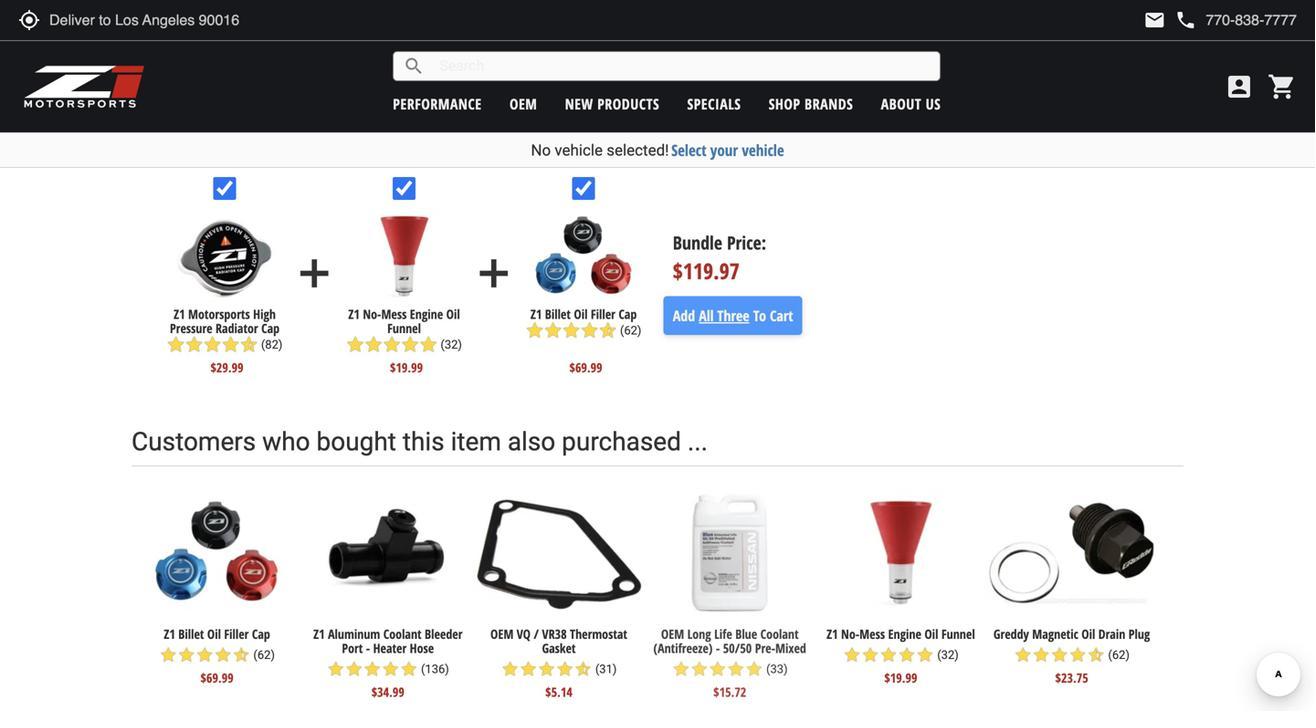 Task type: vqa. For each thing, say whether or not it's contained in the screenshot.


Task type: locate. For each thing, give the bounding box(es) containing it.
(62) left the add
[[620, 324, 642, 338]]

oil inside the greddy magnetic oil drain plug star star star star star_half (62) $23.75
[[1082, 626, 1095, 643]]

oem inside oem vq / vr38 thermostat gasket star star star star star_half (31) $5.14
[[490, 626, 514, 643]]

customers who bought this item also purchased ...
[[132, 427, 708, 457]]

0 vertical spatial filler
[[591, 306, 615, 323]]

1 horizontal spatial filler
[[591, 306, 615, 323]]

2 - from the left
[[716, 640, 720, 657]]

1 horizontal spatial add
[[471, 251, 517, 296]]

vehicle right no
[[555, 141, 603, 159]]

1 horizontal spatial item
[[539, 22, 562, 40]]

- left 50/50 on the right of the page
[[716, 640, 720, 657]]

$19.99
[[390, 359, 423, 376], [884, 669, 917, 687]]

(32)
[[441, 338, 462, 352], [937, 648, 959, 662]]

None checkbox
[[393, 177, 416, 200], [572, 177, 595, 200], [393, 177, 416, 200], [572, 177, 595, 200]]

$29.99
[[210, 359, 244, 376]]

$23.75
[[1055, 669, 1088, 687]]

bundle price: $119.97
[[673, 230, 766, 286]]

item
[[539, 22, 562, 40], [451, 427, 501, 457]]

(62) for greddy magnetic oil drain plug star star star star star_half (62) $23.75
[[1108, 648, 1130, 662]]

brands
[[805, 94, 853, 114]]

1 horizontal spatial ***
[[868, 22, 886, 40]]

cap inside "z1 billet oil filler cap star star star star star_half (62)"
[[619, 306, 637, 323]]

***
[[495, 22, 513, 40], [868, 22, 886, 40]]

(62) for z1 billet oil filler cap star star star star star_half (62) $69.99
[[253, 648, 275, 662]]

additional
[[688, 22, 739, 40]]

1 horizontal spatial mess
[[860, 626, 885, 643]]

1 vertical spatial mess
[[860, 626, 885, 643]]

shop
[[769, 94, 801, 114]]

0 horizontal spatial (62)
[[253, 648, 275, 662]]

(62) inside the z1 billet oil filler cap star star star star star_half (62) $69.99
[[253, 648, 275, 662]]

oil inside the z1 billet oil filler cap star star star star star_half (62) $69.99
[[207, 626, 221, 643]]

1 *** from the left
[[495, 22, 513, 40]]

0 vertical spatial z1 no-mess engine oil funnel star star star star star (32) $19.99
[[346, 306, 462, 376]]

oem for oem long life blue coolant (antifreeze) - 50/50 pre-mixed star star star star star (33) $15.72
[[661, 626, 684, 643]]

1 vertical spatial z1 no-mess engine oil funnel star star star star star (32) $19.99
[[827, 626, 975, 687]]

no-
[[363, 306, 381, 323], [841, 626, 860, 643]]

0 vertical spatial (32)
[[441, 338, 462, 352]]

1 vertical spatial (32)
[[937, 648, 959, 662]]

bleeder
[[425, 626, 463, 643]]

0 vertical spatial mess
[[381, 306, 407, 323]]

None checkbox
[[213, 177, 236, 200]]

$34.99
[[371, 683, 405, 701]]

to
[[753, 306, 766, 325]]

coolant inside oem long life blue coolant (antifreeze) - 50/50 pre-mixed star star star star star (33) $15.72
[[760, 626, 799, 643]]

0 horizontal spatial -
[[366, 640, 370, 657]]

z1 inside the z1 billet oil filler cap star star star star star_half (62) $69.99
[[164, 626, 175, 643]]

blue
[[735, 626, 757, 643]]

add
[[292, 251, 337, 296], [471, 251, 517, 296]]

$69.99
[[569, 359, 602, 376], [200, 669, 234, 687]]

also
[[508, 427, 556, 457]]

phone link
[[1175, 9, 1297, 31]]

1 vertical spatial $19.99
[[884, 669, 917, 687]]

billet
[[545, 306, 571, 323], [178, 626, 204, 643]]

shop brands
[[769, 94, 853, 114]]

1 horizontal spatial z1 no-mess engine oil funnel star star star star star (32) $19.99
[[827, 626, 975, 687]]

(62) inside "z1 billet oil filler cap star star star star star_half (62)"
[[620, 324, 642, 338]]

0 horizontal spatial engine
[[410, 306, 443, 323]]

- right port
[[366, 640, 370, 657]]

billet inside "z1 billet oil filler cap star star star star star_half (62)"
[[545, 306, 571, 323]]

z1 billet oil filler cap star star star star star_half (62) $69.99
[[159, 626, 275, 687]]

star_half for z1 billet oil filler cap star star star star star_half (62) $69.99
[[232, 646, 250, 664]]

0 horizontal spatial vehicle
[[555, 141, 603, 159]]

oil inside "z1 billet oil filler cap star star star star star_half (62)"
[[574, 306, 588, 323]]

1 vertical spatial item
[[451, 427, 501, 457]]

1 vertical spatial billet
[[178, 626, 204, 643]]

*** this item does not qualify for any additional discounts or promotions ***
[[495, 22, 886, 40]]

mail
[[1144, 9, 1166, 31]]

filler inside "z1 billet oil filler cap star star star star star_half (62)"
[[591, 306, 615, 323]]

0 vertical spatial billet
[[545, 306, 571, 323]]

oem left long
[[661, 626, 684, 643]]

billet inside the z1 billet oil filler cap star star star star star_half (62) $69.99
[[178, 626, 204, 643]]

mail phone
[[1144, 9, 1197, 31]]

frequently
[[132, 109, 250, 139]]

price:
[[727, 230, 766, 255]]

search
[[403, 55, 425, 77]]

(62) down drain
[[1108, 648, 1130, 662]]

(antifreeze)
[[654, 640, 713, 657]]

(62)
[[620, 324, 642, 338], [253, 648, 275, 662], [1108, 648, 1130, 662]]

hose
[[410, 640, 434, 657]]

1 vertical spatial filler
[[224, 626, 249, 643]]

specials link
[[687, 94, 741, 114]]

cap inside the z1 billet oil filler cap star star star star star_half (62) $69.99
[[252, 626, 270, 643]]

z1
[[174, 306, 185, 323], [348, 306, 360, 323], [530, 306, 542, 323], [164, 626, 175, 643], [313, 626, 325, 643], [827, 626, 838, 643]]

*** right promotions
[[868, 22, 886, 40]]

item right this on the bottom left of page
[[451, 427, 501, 457]]

oil for z1 billet oil filler cap star star star star star_half (62) $69.99
[[207, 626, 221, 643]]

billet for z1 billet oil filler cap star star star star star_half (62)
[[545, 306, 571, 323]]

z1 motorsports high pressure radiator cap star star star star star_half (82) $29.99
[[167, 306, 283, 376]]

(82)
[[261, 338, 283, 352]]

vehicle inside no vehicle selected! select your vehicle
[[555, 141, 603, 159]]

1 horizontal spatial engine
[[888, 626, 921, 643]]

new products link
[[565, 94, 660, 114]]

2 horizontal spatial (62)
[[1108, 648, 1130, 662]]

0 horizontal spatial billet
[[178, 626, 204, 643]]

star_half for z1 billet oil filler cap star star star star star_half (62)
[[599, 322, 617, 340]]

0 vertical spatial $19.99
[[390, 359, 423, 376]]

z1 inside "z1 motorsports high pressure radiator cap star star star star star_half (82) $29.99"
[[174, 306, 185, 323]]

oil
[[446, 306, 460, 323], [574, 306, 588, 323], [207, 626, 221, 643], [925, 626, 938, 643], [1082, 626, 1095, 643]]

account_box
[[1225, 72, 1254, 101]]

shop brands link
[[769, 94, 853, 114]]

oem for oem vq / vr38 thermostat gasket star star star star star_half (31) $5.14
[[490, 626, 514, 643]]

1 horizontal spatial no-
[[841, 626, 860, 643]]

oem inside oem long life blue coolant (antifreeze) - 50/50 pre-mixed star star star star star (33) $15.72
[[661, 626, 684, 643]]

0 horizontal spatial ***
[[495, 22, 513, 40]]

1 vertical spatial engine
[[888, 626, 921, 643]]

three
[[717, 306, 749, 325]]

mess
[[381, 306, 407, 323], [860, 626, 885, 643]]

star_half inside the z1 billet oil filler cap star star star star star_half (62) $69.99
[[232, 646, 250, 664]]

1 horizontal spatial (62)
[[620, 324, 642, 338]]

1 horizontal spatial funnel
[[942, 626, 975, 643]]

funnel
[[387, 320, 421, 337], [942, 626, 975, 643]]

selected!
[[607, 141, 669, 159]]

vehicle
[[742, 140, 784, 161], [555, 141, 603, 159]]

oem vq / vr38 thermostat gasket star star star star star_half (31) $5.14
[[490, 626, 627, 701]]

oem left vq
[[490, 626, 514, 643]]

plug
[[1129, 626, 1150, 643]]

heater
[[373, 640, 407, 657]]

2 *** from the left
[[868, 22, 886, 40]]

specials
[[687, 94, 741, 114]]

0 horizontal spatial z1 no-mess engine oil funnel star star star star star (32) $19.99
[[346, 306, 462, 376]]

coolant
[[383, 626, 422, 643], [760, 626, 799, 643]]

does
[[565, 22, 589, 40]]

0 horizontal spatial add
[[292, 251, 337, 296]]

(62) left port
[[253, 648, 275, 662]]

oem up no
[[510, 94, 537, 114]]

0 horizontal spatial filler
[[224, 626, 249, 643]]

star_half inside the greddy magnetic oil drain plug star star star star star_half (62) $23.75
[[1087, 646, 1105, 664]]

1 horizontal spatial -
[[716, 640, 720, 657]]

all
[[699, 306, 714, 325]]

engine
[[410, 306, 443, 323], [888, 626, 921, 643]]

vehicle right your
[[742, 140, 784, 161]]

0 horizontal spatial funnel
[[387, 320, 421, 337]]

0 vertical spatial $69.99
[[569, 359, 602, 376]]

0 horizontal spatial coolant
[[383, 626, 422, 643]]

z1 inside "z1 billet oil filler cap star star star star star_half (62)"
[[530, 306, 542, 323]]

0 vertical spatial item
[[539, 22, 562, 40]]

bought
[[316, 427, 396, 457]]

bought
[[257, 109, 338, 139]]

discounts
[[742, 22, 790, 40]]

z1 no-mess engine oil funnel star star star star star (32) $19.99
[[346, 306, 462, 376], [827, 626, 975, 687]]

oem
[[510, 94, 537, 114], [490, 626, 514, 643], [661, 626, 684, 643]]

1 vertical spatial no-
[[841, 626, 860, 643]]

2 coolant from the left
[[760, 626, 799, 643]]

drain
[[1099, 626, 1126, 643]]

select your vehicle link
[[671, 140, 784, 161]]

*** left this
[[495, 22, 513, 40]]

1 vertical spatial $69.99
[[200, 669, 234, 687]]

oil for z1 billet oil filler cap star star star star star_half (62)
[[574, 306, 588, 323]]

1 coolant from the left
[[383, 626, 422, 643]]

0 horizontal spatial no-
[[363, 306, 381, 323]]

mixed
[[775, 640, 806, 657]]

filler inside the z1 billet oil filler cap star star star star star_half (62) $69.99
[[224, 626, 249, 643]]

coolant left the bleeder
[[383, 626, 422, 643]]

coolant right the blue
[[760, 626, 799, 643]]

0 horizontal spatial $69.99
[[200, 669, 234, 687]]

(62) inside the greddy magnetic oil drain plug star star star star star_half (62) $23.75
[[1108, 648, 1130, 662]]

us
[[926, 94, 941, 114]]

z1 inside z1 aluminum coolant bleeder port - heater hose star star star star star (136) $34.99
[[313, 626, 325, 643]]

1 horizontal spatial coolant
[[760, 626, 799, 643]]

customers
[[132, 427, 256, 457]]

1 add from the left
[[292, 251, 337, 296]]

1 - from the left
[[366, 640, 370, 657]]

pressure
[[170, 320, 212, 337]]

1 horizontal spatial billet
[[545, 306, 571, 323]]

star_half inside "z1 billet oil filler cap star star star star star_half (62)"
[[599, 322, 617, 340]]

item right this
[[539, 22, 562, 40]]

no
[[531, 141, 551, 159]]



Task type: describe. For each thing, give the bounding box(es) containing it.
life
[[714, 626, 732, 643]]

gasket
[[542, 640, 576, 657]]

filler for z1 billet oil filler cap star star star star star_half (62) $69.99
[[224, 626, 249, 643]]

(31)
[[595, 662, 617, 676]]

for
[[649, 22, 664, 40]]

z1 motorsports logo image
[[23, 64, 146, 110]]

oem link
[[510, 94, 537, 114]]

0 vertical spatial no-
[[363, 306, 381, 323]]

$119.97
[[673, 256, 740, 286]]

greddy magnetic oil drain plug star star star star star_half (62) $23.75
[[994, 626, 1150, 687]]

magnetic
[[1032, 626, 1078, 643]]

star_half inside "z1 motorsports high pressure radiator cap star star star star star_half (82) $29.99"
[[240, 336, 258, 354]]

billet for z1 billet oil filler cap star star star star star_half (62) $69.99
[[178, 626, 204, 643]]

or
[[793, 22, 803, 40]]

not
[[592, 22, 609, 40]]

(136)
[[421, 662, 449, 676]]

1 horizontal spatial $19.99
[[884, 669, 917, 687]]

your
[[710, 140, 738, 161]]

cap for z1 billet oil filler cap star star star star star_half (62) $69.99
[[252, 626, 270, 643]]

add all three to cart
[[673, 306, 793, 325]]

0 vertical spatial funnel
[[387, 320, 421, 337]]

qualify
[[612, 22, 646, 40]]

any
[[667, 22, 685, 40]]

thermostat
[[570, 626, 627, 643]]

mail link
[[1144, 9, 1166, 31]]

50/50
[[723, 640, 752, 657]]

bundle
[[673, 230, 722, 255]]

z1 billet oil filler cap star star star star star_half (62)
[[526, 306, 642, 340]]

0 horizontal spatial $19.99
[[390, 359, 423, 376]]

together
[[344, 109, 445, 139]]

...
[[688, 427, 708, 457]]

radiator
[[216, 320, 258, 337]]

this
[[516, 22, 536, 40]]

no vehicle selected! select your vehicle
[[531, 140, 784, 161]]

filler for z1 billet oil filler cap star star star star star_half (62)
[[591, 306, 615, 323]]

account_box link
[[1220, 72, 1259, 101]]

$15.72
[[713, 683, 746, 701]]

0 horizontal spatial mess
[[381, 306, 407, 323]]

vq
[[517, 626, 531, 643]]

$5.14
[[545, 683, 573, 701]]

/
[[534, 626, 539, 643]]

cap inside "z1 motorsports high pressure radiator cap star star star star star_half (82) $29.99"
[[261, 320, 280, 337]]

high
[[253, 306, 276, 323]]

oil for greddy magnetic oil drain plug star star star star star_half (62) $23.75
[[1082, 626, 1095, 643]]

- inside oem long life blue coolant (antifreeze) - 50/50 pre-mixed star star star star star (33) $15.72
[[716, 640, 720, 657]]

my_location
[[18, 9, 40, 31]]

purchased
[[562, 427, 681, 457]]

vr38
[[542, 626, 567, 643]]

who
[[262, 427, 310, 457]]

(33)
[[766, 662, 788, 676]]

new products
[[565, 94, 660, 114]]

oem for oem
[[510, 94, 537, 114]]

Search search field
[[425, 52, 940, 80]]

about us link
[[881, 94, 941, 114]]

about us
[[881, 94, 941, 114]]

performance link
[[393, 94, 482, 114]]

shopping_cart link
[[1263, 72, 1297, 101]]

phone
[[1175, 9, 1197, 31]]

cart
[[770, 306, 793, 325]]

frequently bought together
[[132, 109, 445, 139]]

products
[[597, 94, 660, 114]]

1 vertical spatial funnel
[[942, 626, 975, 643]]

0 horizontal spatial (32)
[[441, 338, 462, 352]]

greddy
[[994, 626, 1029, 643]]

shopping_cart
[[1268, 72, 1297, 101]]

coolant inside z1 aluminum coolant bleeder port - heater hose star star star star star (136) $34.99
[[383, 626, 422, 643]]

this
[[403, 427, 444, 457]]

pre-
[[755, 640, 775, 657]]

$69.99 inside the z1 billet oil filler cap star star star star star_half (62) $69.99
[[200, 669, 234, 687]]

1 horizontal spatial vehicle
[[742, 140, 784, 161]]

- inside z1 aluminum coolant bleeder port - heater hose star star star star star (136) $34.99
[[366, 640, 370, 657]]

1 horizontal spatial $69.99
[[569, 359, 602, 376]]

add
[[673, 306, 695, 325]]

port
[[342, 640, 363, 657]]

0 vertical spatial engine
[[410, 306, 443, 323]]

star_half inside oem vq / vr38 thermostat gasket star star star star star_half (31) $5.14
[[574, 660, 592, 678]]

performance
[[393, 94, 482, 114]]

2 add from the left
[[471, 251, 517, 296]]

cap for z1 billet oil filler cap star star star star star_half (62)
[[619, 306, 637, 323]]

star_half for greddy magnetic oil drain plug star star star star star_half (62) $23.75
[[1087, 646, 1105, 664]]

aluminum
[[328, 626, 380, 643]]

long
[[687, 626, 711, 643]]

about
[[881, 94, 922, 114]]

(62) for z1 billet oil filler cap star star star star star_half (62)
[[620, 324, 642, 338]]

oem long life blue coolant (antifreeze) - 50/50 pre-mixed star star star star star (33) $15.72
[[654, 626, 806, 701]]

1 horizontal spatial (32)
[[937, 648, 959, 662]]

0 horizontal spatial item
[[451, 427, 501, 457]]



